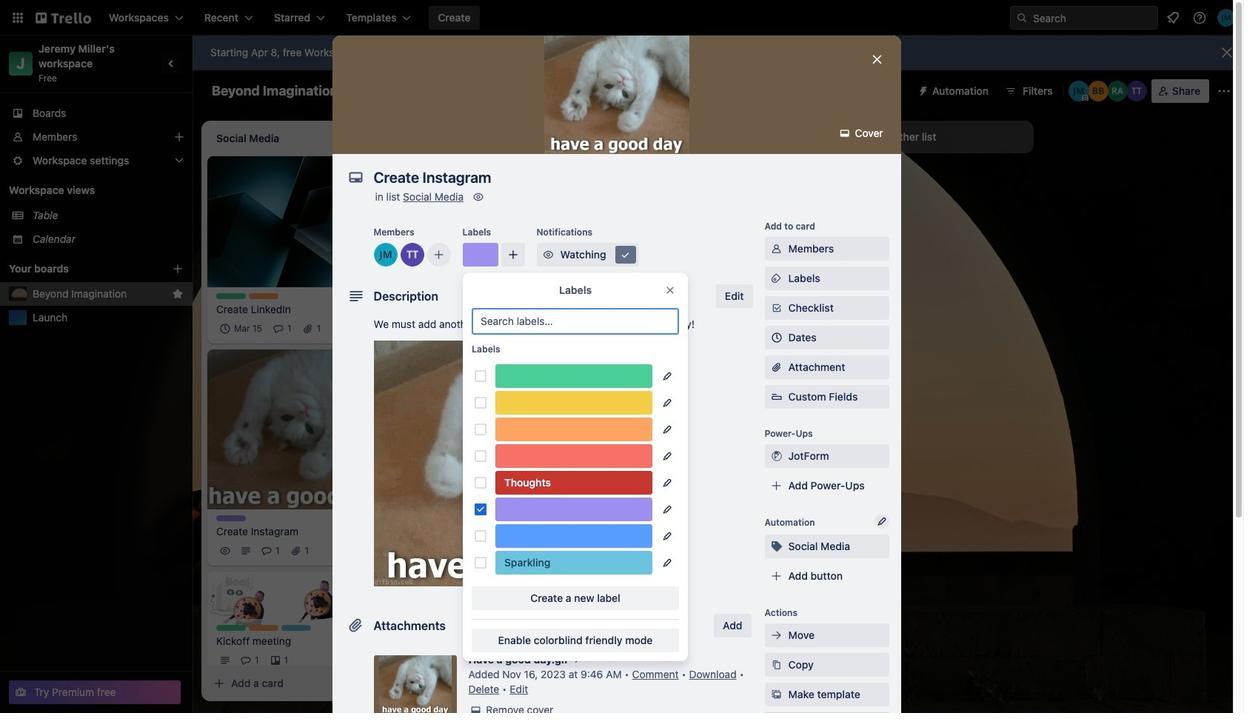 Task type: describe. For each thing, give the bounding box(es) containing it.
0 vertical spatial jeremy miller (jeremymiller198) image
[[1069, 81, 1090, 102]]

customize views image
[[573, 84, 587, 99]]

color: blue, title: none image
[[496, 525, 653, 548]]

0 horizontal spatial color: sky, title: "sparkling" element
[[282, 625, 311, 631]]

color: yellow, title: none image
[[496, 391, 653, 415]]

0 notifications image
[[1165, 9, 1182, 27]]

close popover image
[[665, 285, 676, 296]]

show menu image
[[1217, 84, 1232, 99]]

create from template… image
[[800, 401, 812, 413]]

primary element
[[0, 0, 1245, 36]]

have\_a\_good\_day.gif image
[[374, 341, 675, 587]]

add board image
[[172, 263, 184, 275]]

color: green, title: none image for color: orange, title: none image to the top
[[216, 293, 246, 299]]

0 vertical spatial color: sky, title: "sparkling" element
[[496, 551, 653, 575]]

color: green, title: none image for the bottom color: orange, title: none image
[[216, 625, 246, 631]]

ruby anderson (rubyanderson7) image for jeremy miller (jeremymiller198) image to the middle
[[584, 347, 602, 364]]

0 vertical spatial jeremy miller (jeremymiller198) image
[[1218, 9, 1236, 27]]

2 vertical spatial color: orange, title: none image
[[249, 625, 279, 631]]

0 vertical spatial create from template… image
[[590, 446, 602, 458]]

Search labels… text field
[[472, 308, 679, 335]]

ruby anderson (rubyanderson7) image for the bob builder (bobbuilder40) image
[[1107, 81, 1128, 102]]

0 horizontal spatial jeremy miller (jeremymiller198) image
[[374, 243, 397, 267]]

Search field
[[1028, 7, 1158, 29]]

open information menu image
[[1193, 10, 1208, 25]]

back to home image
[[36, 6, 91, 30]]

1 vertical spatial terry turtle (terryturtle) image
[[542, 347, 560, 364]]



Task type: locate. For each thing, give the bounding box(es) containing it.
None checkbox
[[216, 320, 267, 338]]

color: purple, title: none image
[[463, 243, 498, 267], [216, 516, 246, 522]]

sm image
[[769, 271, 784, 286], [769, 449, 784, 464]]

0 vertical spatial sm image
[[769, 271, 784, 286]]

Board name text field
[[204, 79, 346, 103]]

your boards with 2 items element
[[9, 260, 150, 278]]

1 horizontal spatial terry turtle (terryturtle) image
[[542, 347, 560, 364]]

1 vertical spatial sm image
[[769, 449, 784, 464]]

color: orange, title: none image
[[249, 293, 279, 299], [496, 418, 653, 442], [249, 625, 279, 631]]

1 vertical spatial color: bold red, title: "thoughts" element
[[496, 471, 653, 495]]

1 vertical spatial color: orange, title: none image
[[496, 418, 653, 442]]

sm image
[[912, 79, 933, 100], [838, 126, 853, 141], [471, 190, 486, 204], [769, 242, 784, 256], [541, 247, 556, 262], [618, 247, 633, 262], [769, 539, 784, 554], [769, 628, 784, 643], [571, 653, 586, 668], [769, 658, 784, 673], [769, 688, 784, 702], [469, 703, 483, 713]]

1 vertical spatial create from template… image
[[379, 678, 391, 690]]

0 vertical spatial ruby anderson (rubyanderson7) image
[[1107, 81, 1128, 102]]

1 sm image from the top
[[769, 271, 784, 286]]

1 color: green, title: none image from the top
[[216, 293, 246, 299]]

0 horizontal spatial color: bold red, title: "thoughts" element
[[427, 382, 456, 388]]

color: red, title: none image
[[496, 445, 653, 468]]

0 horizontal spatial jeremy miller (jeremymiller198) image
[[365, 542, 383, 560]]

add members to card image
[[433, 247, 445, 262]]

0 vertical spatial terry turtle (terryturtle) image
[[400, 243, 424, 267]]

terry turtle (terryturtle) image
[[1127, 81, 1147, 102], [365, 320, 383, 338], [345, 542, 362, 560], [365, 652, 383, 670]]

starred icon image
[[172, 288, 184, 300]]

color: bold red, title: "thoughts" element
[[427, 382, 456, 388], [496, 471, 653, 495]]

0 horizontal spatial color: purple, title: none image
[[216, 516, 246, 522]]

2 sm image from the top
[[769, 449, 784, 464]]

1 vertical spatial color: sky, title: "sparkling" element
[[282, 625, 311, 631]]

2 horizontal spatial jeremy miller (jeremymiller198) image
[[1069, 81, 1090, 102]]

0 horizontal spatial create from template… image
[[379, 678, 391, 690]]

None checkbox
[[448, 305, 525, 323]]

jeremy miller (jeremymiller198) image
[[1069, 81, 1090, 102], [563, 347, 581, 364], [365, 542, 383, 560]]

2 color: green, title: none image from the top
[[216, 625, 246, 631]]

terry turtle (terryturtle) image
[[400, 243, 424, 267], [542, 347, 560, 364]]

0 horizontal spatial ruby anderson (rubyanderson7) image
[[584, 347, 602, 364]]

1 vertical spatial ruby anderson (rubyanderson7) image
[[584, 347, 602, 364]]

jeremy miller (jeremymiller198) image
[[1218, 9, 1236, 27], [374, 243, 397, 267]]

2 vertical spatial jeremy miller (jeremymiller198) image
[[365, 542, 383, 560]]

1 horizontal spatial jeremy miller (jeremymiller198) image
[[1218, 9, 1236, 27]]

1 horizontal spatial color: sky, title: "sparkling" element
[[496, 551, 653, 575]]

color: green, title: none image
[[216, 293, 246, 299], [216, 625, 246, 631]]

0 vertical spatial color: bold red, title: "thoughts" element
[[427, 382, 456, 388]]

0 vertical spatial color: purple, title: none image
[[463, 243, 498, 267]]

1 horizontal spatial create from template… image
[[590, 446, 602, 458]]

search image
[[1017, 12, 1028, 24]]

create from template… image
[[590, 446, 602, 458], [379, 678, 391, 690]]

1 horizontal spatial color: purple, title: none image
[[463, 243, 498, 267]]

1 horizontal spatial ruby anderson (rubyanderson7) image
[[1107, 81, 1128, 102]]

jeremy miller (jeremymiller198) image left add members to card 'image'
[[374, 243, 397, 267]]

0 vertical spatial color: green, title: none image
[[216, 293, 246, 299]]

1 vertical spatial color: purple, title: none image
[[216, 516, 246, 522]]

1 vertical spatial jeremy miller (jeremymiller198) image
[[374, 243, 397, 267]]

0 horizontal spatial terry turtle (terryturtle) image
[[400, 243, 424, 267]]

edit card image
[[370, 356, 382, 368]]

1 vertical spatial color: green, title: none image
[[216, 625, 246, 631]]

color: sky, title: "sparkling" element
[[496, 551, 653, 575], [282, 625, 311, 631]]

color: purple, title: none image
[[496, 498, 653, 522]]

1 vertical spatial jeremy miller (jeremymiller198) image
[[563, 347, 581, 364]]

terry turtle (terryturtle) image up color: green, title: none image
[[542, 347, 560, 364]]

bob builder (bobbuilder40) image
[[1088, 81, 1109, 102]]

terry turtle (terryturtle) image left add members to card 'image'
[[400, 243, 424, 267]]

None text field
[[366, 164, 855, 191]]

ruby anderson (rubyanderson7) image
[[1107, 81, 1128, 102], [584, 347, 602, 364]]

1 horizontal spatial jeremy miller (jeremymiller198) image
[[563, 347, 581, 364]]

0 vertical spatial color: orange, title: none image
[[249, 293, 279, 299]]

jeremy miller (jeremymiller198) image right open information menu image
[[1218, 9, 1236, 27]]

1 horizontal spatial color: bold red, title: "thoughts" element
[[496, 471, 653, 495]]

color: green, title: none image
[[496, 365, 653, 388]]



Task type: vqa. For each thing, say whether or not it's contained in the screenshot.
Search Field
yes



